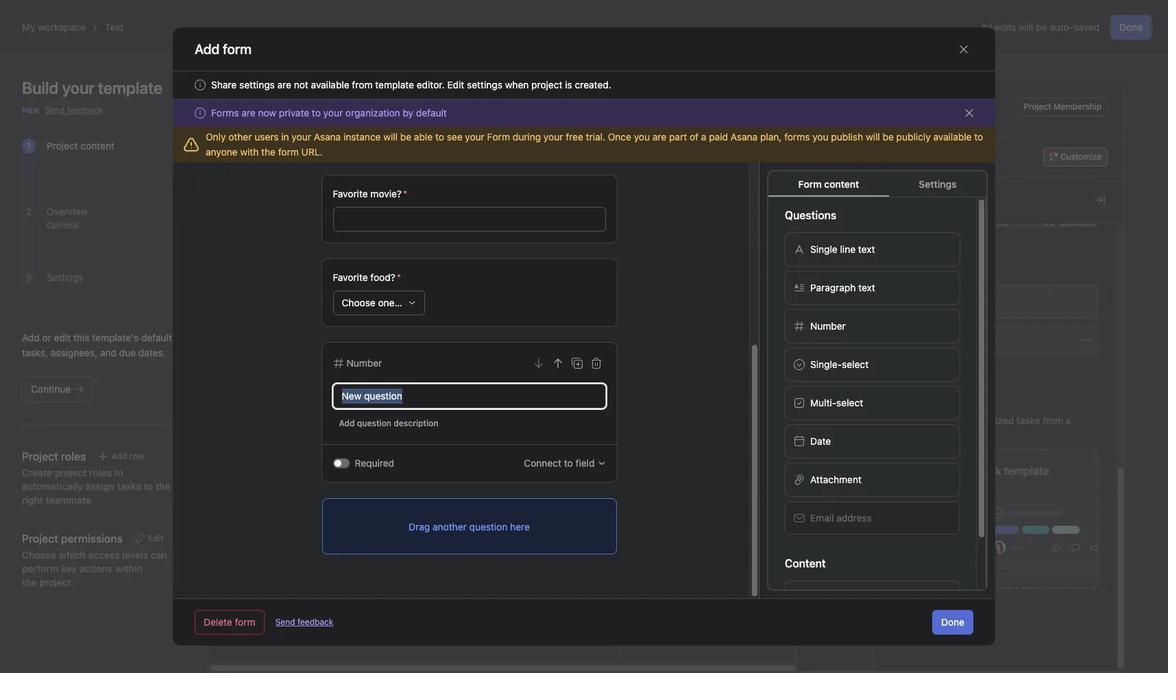Task type: vqa. For each thing, say whether or not it's contained in the screenshot.
publish
yes



Task type: locate. For each thing, give the bounding box(es) containing it.
1 horizontal spatial the
[[261, 146, 276, 158]]

favorite movie? *
[[333, 188, 408, 200]]

overview button
[[47, 206, 88, 217]]

plan,
[[760, 131, 782, 143]]

field
[[576, 457, 595, 469]]

default right by
[[416, 107, 447, 119]]

1 horizontal spatial 1
[[823, 375, 827, 385]]

number up add question description at the left bottom
[[347, 357, 382, 369]]

1 vertical spatial question
[[469, 521, 508, 532]]

0 vertical spatial from
[[352, 79, 373, 91]]

2 asana from the left
[[731, 131, 758, 143]]

available up forms are now private to your organization by default
[[311, 79, 349, 91]]

form up questions
[[799, 178, 822, 190]]

my workspace link
[[22, 21, 86, 33]]

project for project membership
[[1024, 101, 1052, 112]]

share
[[211, 79, 237, 91]]

a inside quickly create standardized tasks from a template.
[[1066, 415, 1071, 427]]

0 vertical spatial edit
[[447, 79, 464, 91]]

0 horizontal spatial edit
[[148, 533, 164, 544]]

0 horizontal spatial test
[[105, 21, 124, 33]]

content for form content
[[824, 178, 859, 190]]

1 horizontal spatial task
[[980, 465, 1002, 477]]

1 vertical spatial available
[[934, 131, 972, 143]]

editor.
[[417, 79, 445, 91]]

continue
[[31, 383, 71, 395]]

2 favorite from the top
[[333, 272, 368, 283]]

0 horizontal spatial content
[[81, 140, 115, 152]]

template up by
[[375, 79, 414, 91]]

0 vertical spatial project
[[532, 79, 563, 91]]

1 vertical spatial send feedback link
[[275, 616, 333, 629]]

project up automatically
[[55, 467, 87, 479]]

edit inside button
[[148, 533, 164, 544]]

form down in
[[278, 146, 299, 158]]

question
[[357, 418, 392, 429], [469, 521, 508, 532]]

settings left when on the top of the page
[[467, 79, 503, 91]]

favorite for favorite movie?
[[333, 188, 368, 200]]

forms up 'add form'
[[891, 266, 923, 278]]

1 vertical spatial select
[[837, 397, 863, 409]]

forms up only
[[211, 107, 239, 119]]

1 down the single-
[[823, 375, 827, 385]]

0 horizontal spatial default
[[141, 332, 172, 344]]

you right forms
[[813, 131, 829, 143]]

1 horizontal spatial question
[[469, 521, 508, 532]]

add form dialog
[[173, 0, 996, 646]]

a inside only other users in your asana instance will be able to see your form during your free trial.  once you are part of a paid asana plan, forms you publish will be publicly available to anyone with the form url.
[[701, 131, 707, 143]]

send right "new"
[[45, 105, 65, 115]]

asana
[[314, 131, 341, 143], [731, 131, 758, 143]]

0 horizontal spatial asana
[[314, 131, 341, 143]]

quickly create standardized tasks from a template.
[[891, 415, 1071, 442]]

0 horizontal spatial from
[[352, 79, 373, 91]]

number down rules
[[810, 320, 846, 332]]

project inside button
[[1024, 101, 1052, 112]]

the down users
[[261, 146, 276, 158]]

single-select
[[810, 359, 869, 370]]

2 row from the top
[[208, 202, 1168, 227]]

delete form
[[204, 616, 256, 628]]

1 horizontal spatial will
[[866, 131, 880, 143]]

test right workspace
[[105, 21, 124, 33]]

0 vertical spatial text
[[858, 243, 875, 255]]

form inside only other users in your asana instance will be able to see your form during your free trial.  once you are part of a paid asana plan, forms you publish will be publicly available to anyone with the form url.
[[487, 131, 510, 143]]

1 inside 1 2 3
[[27, 140, 31, 152]]

instance
[[344, 131, 381, 143]]

default view: list
[[286, 111, 350, 121]]

0 horizontal spatial project
[[55, 467, 87, 479]]

1 row from the top
[[208, 176, 1168, 202]]

add question description button
[[333, 414, 445, 433]]

0 vertical spatial done
[[1120, 21, 1143, 33]]

edit
[[54, 332, 71, 344]]

1 horizontal spatial tasks
[[1017, 415, 1040, 427]]

2 horizontal spatial are
[[653, 131, 667, 143]]

0 horizontal spatial are
[[242, 107, 256, 119]]

1 horizontal spatial template
[[1004, 465, 1050, 477]]

connect to field
[[524, 457, 595, 469]]

drag another question here
[[409, 521, 530, 532]]

available down close image at right
[[934, 131, 972, 143]]

row
[[208, 176, 1168, 202], [208, 202, 1168, 227], [208, 226, 1168, 252], [208, 251, 1168, 276]]

feedback
[[67, 105, 103, 115], [298, 617, 333, 627]]

dates.
[[138, 347, 166, 359]]

0 vertical spatial default
[[416, 107, 447, 119]]

edit
[[447, 79, 464, 91], [148, 533, 164, 544]]

are left the part
[[653, 131, 667, 143]]

content
[[785, 557, 826, 570]]

low
[[993, 218, 1008, 228]]

from up organization on the top left of page
[[352, 79, 373, 91]]

add up tasks,
[[22, 332, 40, 344]]

1 horizontal spatial send feedback link
[[275, 616, 333, 629]]

add
[[242, 152, 257, 162], [917, 296, 934, 307], [22, 332, 40, 344], [339, 418, 355, 429], [111, 451, 127, 461], [957, 465, 977, 477]]

project left membership at the right top of page
[[1024, 101, 1052, 112]]

from
[[352, 79, 373, 91], [1043, 415, 1063, 427]]

* right food?
[[397, 272, 401, 283]]

task for add task
[[260, 152, 276, 162]]

1 horizontal spatial default
[[416, 107, 447, 119]]

forms inside add form "dialog"
[[211, 107, 239, 119]]

move this field up image
[[552, 358, 563, 369]]

are left not
[[277, 79, 291, 91]]

1 down "new"
[[27, 140, 31, 152]]

0 vertical spatial forms
[[211, 107, 239, 119]]

can
[[151, 549, 167, 561]]

0 vertical spatial the
[[261, 146, 276, 158]]

1 horizontal spatial project
[[532, 79, 563, 91]]

assignees,
[[51, 347, 98, 359]]

with
[[240, 146, 259, 158]]

1 vertical spatial feedback
[[298, 617, 333, 627]]

settings up template image
[[239, 79, 275, 91]]

be left publicly
[[883, 131, 894, 143]]

single line text
[[810, 243, 875, 255]]

project
[[1024, 101, 1052, 112], [47, 140, 78, 152]]

2 horizontal spatial be
[[1036, 21, 1047, 33]]

organization
[[346, 107, 400, 119]]

template inside add form "dialog"
[[375, 79, 414, 91]]

0 horizontal spatial the
[[155, 481, 170, 492]]

0 vertical spatial test
[[105, 21, 124, 33]]

select up '1 form'
[[842, 359, 869, 370]]

add inside "dialog"
[[339, 418, 355, 429]]

default up dates. on the bottom
[[141, 332, 172, 344]]

add inside add or edit this template's default tasks, assignees, and due dates.
[[22, 332, 40, 344]]

due date
[[736, 184, 771, 194]]

add for add role
[[111, 451, 127, 461]]

task right with
[[260, 152, 276, 162]]

add left role in the left of the page
[[111, 451, 127, 461]]

0 horizontal spatial you
[[634, 131, 650, 143]]

close image
[[964, 108, 975, 119]]

edit inside add form "dialog"
[[447, 79, 464, 91]]

favorite left the movie?
[[333, 188, 368, 200]]

settings down publicly
[[919, 178, 957, 190]]

test up private
[[269, 86, 295, 102]]

optional
[[47, 220, 79, 230]]

1 horizontal spatial you
[[813, 131, 829, 143]]

1 horizontal spatial from
[[1043, 415, 1063, 427]]

content
[[81, 140, 115, 152], [824, 178, 859, 190]]

send right delete form
[[275, 617, 295, 627]]

1 vertical spatial forms
[[891, 266, 923, 278]]

0 vertical spatial form
[[487, 131, 510, 143]]

move this field down image
[[533, 358, 544, 369]]

address
[[837, 512, 872, 524]]

0 horizontal spatial be
[[400, 131, 412, 143]]

the up edit button
[[155, 481, 170, 492]]

1 horizontal spatial feedback
[[298, 617, 333, 627]]

from right standardized
[[1043, 415, 1063, 427]]

will right edits on the right top of page
[[1019, 21, 1033, 33]]

remove field image
[[591, 358, 602, 369]]

right teammate
[[22, 494, 91, 506]]

1 horizontal spatial done button
[[1111, 15, 1152, 40]]

content up questions
[[824, 178, 859, 190]]

text right paragraph
[[859, 282, 875, 293]]

my workspace
[[22, 21, 86, 33]]

0 vertical spatial settings
[[919, 178, 957, 190]]

0 vertical spatial send
[[45, 105, 65, 115]]

feedback inside add form "dialog"
[[298, 617, 333, 627]]

1 asana from the left
[[314, 131, 341, 143]]

customize down publicly
[[891, 192, 956, 208]]

1 vertical spatial task
[[980, 465, 1002, 477]]

1 vertical spatial *
[[397, 272, 401, 283]]

add up untitled
[[917, 296, 934, 307]]

1 vertical spatial 1
[[823, 375, 827, 385]]

0 horizontal spatial settings
[[239, 79, 275, 91]]

0 horizontal spatial settings
[[47, 272, 83, 283]]

1 horizontal spatial content
[[824, 178, 859, 190]]

email address
[[810, 512, 872, 524]]

project left is
[[532, 79, 563, 91]]

create project roles to automatically assign tasks to the right teammate
[[22, 467, 170, 506]]

text right line
[[858, 243, 875, 255]]

automatically
[[22, 481, 83, 492]]

1 vertical spatial template
[[1004, 465, 1050, 477]]

add down other
[[242, 152, 257, 162]]

duplicate this question image
[[572, 358, 583, 369]]

question left the here
[[469, 521, 508, 532]]

0 vertical spatial content
[[81, 140, 115, 152]]

project membership button
[[1018, 97, 1108, 117]]

part
[[669, 131, 687, 143]]

project membership
[[1024, 101, 1102, 112]]

0 vertical spatial tasks
[[1017, 415, 1040, 427]]

0 vertical spatial favorite
[[333, 188, 368, 200]]

form for add form
[[937, 296, 958, 307]]

done button
[[1111, 15, 1152, 40], [933, 610, 974, 635]]

0 horizontal spatial done
[[941, 616, 965, 628]]

tasks inside quickly create standardized tasks from a template.
[[1017, 415, 1040, 427]]

1 vertical spatial a
[[1066, 415, 1071, 427]]

0 horizontal spatial *
[[397, 272, 401, 283]]

are left now
[[242, 107, 256, 119]]

0 vertical spatial available
[[311, 79, 349, 91]]

add role
[[111, 451, 145, 461]]

task down quickly create standardized tasks from a template.
[[980, 465, 1002, 477]]

form left during
[[487, 131, 510, 143]]

form right untitled
[[940, 334, 961, 346]]

0 vertical spatial question
[[357, 418, 392, 429]]

1 for 1 2 3
[[27, 140, 31, 152]]

1 for 1 form
[[823, 375, 827, 385]]

1 horizontal spatial form
[[799, 178, 822, 190]]

view:
[[316, 111, 336, 121]]

form
[[487, 131, 510, 143], [799, 178, 822, 190]]

0 vertical spatial customize
[[1061, 152, 1102, 162]]

during
[[513, 131, 541, 143]]

will right instance
[[383, 131, 398, 143]]

continue button
[[22, 377, 93, 402]]

template.
[[891, 430, 932, 442]]

form
[[278, 146, 299, 158], [937, 296, 958, 307], [940, 334, 961, 346], [829, 375, 847, 385], [235, 616, 256, 628]]

1 vertical spatial tasks
[[117, 481, 141, 492]]

question inside button
[[357, 418, 392, 429]]

0 vertical spatial project
[[1024, 101, 1052, 112]]

1 horizontal spatial number
[[810, 320, 846, 332]]

asana down 'view:'
[[314, 131, 341, 143]]

1 vertical spatial number
[[347, 357, 382, 369]]

delete form button
[[195, 610, 264, 635]]

content down new send feedback
[[81, 140, 115, 152]]

question up required
[[357, 418, 392, 429]]

which
[[59, 549, 86, 561]]

fields
[[828, 241, 850, 251]]

saved
[[1074, 21, 1100, 33]]

from inside quickly create standardized tasks from a template.
[[1043, 415, 1063, 427]]

settings right 3 on the top left of page
[[47, 272, 83, 283]]

publicly
[[897, 131, 931, 143]]

form up untitled form
[[937, 296, 958, 307]]

1 vertical spatial test
[[269, 86, 295, 102]]

favorite left food?
[[333, 272, 368, 283]]

0 vertical spatial task
[[260, 152, 276, 162]]

send inside add form "dialog"
[[275, 617, 295, 627]]

0 horizontal spatial form
[[487, 131, 510, 143]]

required
[[355, 457, 394, 469]]

1 horizontal spatial *
[[403, 188, 408, 200]]

close this dialog image
[[959, 44, 970, 55]]

form content
[[799, 178, 859, 190]]

0 horizontal spatial feedback
[[67, 105, 103, 115]]

add up required
[[339, 418, 355, 429]]

tasks right standardized
[[1017, 415, 1040, 427]]

1 vertical spatial project
[[55, 467, 87, 479]]

0 horizontal spatial customize
[[891, 192, 956, 208]]

0 vertical spatial *
[[403, 188, 408, 200]]

* right the movie?
[[403, 188, 408, 200]]

you right once
[[634, 131, 650, 143]]

edits
[[995, 21, 1017, 33]]

1 horizontal spatial send
[[275, 617, 295, 627]]

0 vertical spatial template
[[375, 79, 414, 91]]

available
[[311, 79, 349, 91], [934, 131, 972, 143]]

form down single-select
[[829, 375, 847, 385]]

add for add form
[[917, 296, 934, 307]]

0 vertical spatial feedback
[[67, 105, 103, 115]]

1 favorite from the top
[[333, 188, 368, 200]]

settings button
[[47, 272, 83, 283]]

be left the auto-
[[1036, 21, 1047, 33]]

1 horizontal spatial settings
[[467, 79, 503, 91]]

1 vertical spatial edit
[[148, 533, 164, 544]]

project down new send feedback
[[47, 140, 78, 152]]

able
[[414, 131, 433, 143]]

drag
[[409, 521, 430, 532]]

select down '1 form'
[[837, 397, 863, 409]]

1 horizontal spatial available
[[934, 131, 972, 143]]

default
[[286, 111, 314, 121]]

0 horizontal spatial tasks
[[117, 481, 141, 492]]

be left able
[[400, 131, 412, 143]]

0 vertical spatial number
[[810, 320, 846, 332]]

1 vertical spatial from
[[1043, 415, 1063, 427]]

0 vertical spatial are
[[277, 79, 291, 91]]

customize up the close details "icon"
[[1061, 152, 1102, 162]]

template inside button
[[1004, 465, 1050, 477]]

add down quickly create standardized tasks from a template.
[[957, 465, 977, 477]]

edit up can
[[148, 533, 164, 544]]

0 vertical spatial 1
[[27, 140, 31, 152]]

1 vertical spatial form
[[799, 178, 822, 190]]

add task template button
[[885, 449, 1105, 589]]

will right publish
[[866, 131, 880, 143]]

edit right "editor."
[[447, 79, 464, 91]]

1 vertical spatial default
[[141, 332, 172, 344]]

task templates
[[816, 442, 854, 465]]

2
[[26, 206, 32, 217]]

due
[[736, 184, 751, 194]]

1 vertical spatial favorite
[[333, 272, 368, 283]]

form right delete
[[235, 616, 256, 628]]

my
[[22, 21, 35, 33]]

project content
[[47, 140, 115, 152]]

1 vertical spatial done
[[941, 616, 965, 628]]

task
[[260, 152, 276, 162], [980, 465, 1002, 477]]

tasks right assign
[[117, 481, 141, 492]]

switch
[[333, 459, 349, 468]]

asana right paid
[[731, 131, 758, 143]]

0 horizontal spatial number
[[347, 357, 382, 369]]

template down quickly create standardized tasks from a template.
[[1004, 465, 1050, 477]]

content inside add form "dialog"
[[824, 178, 859, 190]]

1 horizontal spatial forms
[[891, 266, 923, 278]]

single
[[810, 243, 838, 255]]



Task type: describe. For each thing, give the bounding box(es) containing it.
free
[[566, 131, 583, 143]]

add or edit this template's default tasks, assignees, and due dates.
[[22, 332, 172, 359]]

overview
[[47, 206, 88, 217]]

3
[[26, 272, 32, 283]]

email
[[810, 512, 834, 524]]

created.
[[575, 79, 612, 91]]

1 you from the left
[[634, 131, 650, 143]]

new send feedback
[[22, 105, 103, 115]]

to inside dropdown button
[[564, 457, 573, 469]]

add form
[[195, 41, 252, 57]]

users
[[255, 131, 279, 143]]

rules
[[825, 308, 846, 318]]

1 vertical spatial done button
[[933, 610, 974, 635]]

template's
[[92, 332, 139, 344]]

untitled form button
[[891, 324, 1099, 356]]

add for add task template
[[957, 465, 977, 477]]

project inside create project roles to automatically assign tasks to the right teammate
[[55, 467, 87, 479]]

once
[[608, 131, 632, 143]]

roles
[[89, 467, 112, 479]]

all
[[981, 21, 992, 33]]

default inside add form "dialog"
[[416, 107, 447, 119]]

send feedback link inside add form "dialog"
[[275, 616, 333, 629]]

2 settings from the left
[[467, 79, 503, 91]]

forms for forms are now private to your organization by default
[[211, 107, 239, 119]]

close details image
[[1094, 195, 1105, 206]]

6 fields
[[821, 241, 850, 251]]

attachment
[[810, 474, 862, 485]]

content for project content
[[81, 140, 115, 152]]

template image
[[233, 99, 250, 115]]

now
[[258, 107, 276, 119]]

date
[[810, 435, 831, 447]]

are inside only other users in your asana instance will be able to see your form during your free trial.  once you are part of a paid asana plan, forms you publish will be publicly available to anyone with the form url.
[[653, 131, 667, 143]]

tags
[[913, 184, 931, 194]]

paragraph text
[[810, 282, 875, 293]]

quickly
[[891, 415, 924, 427]]

select for single-
[[842, 359, 869, 370]]

this
[[73, 332, 89, 344]]

the inside only other users in your asana instance will be able to see your form during your free trial.  once you are part of a paid asana plan, forms you publish will be publicly available to anyone with the form url.
[[261, 146, 276, 158]]

project roles
[[22, 451, 86, 463]]

add question description
[[339, 418, 439, 429]]

projects
[[817, 184, 849, 194]]

choose which access levels can perform key actions within the project
[[22, 549, 167, 588]]

forms for forms
[[891, 266, 923, 278]]

overview optional
[[47, 206, 88, 230]]

add for add task
[[242, 152, 257, 162]]

task
[[826, 442, 844, 453]]

standardized
[[957, 415, 1014, 427]]

line
[[840, 243, 856, 255]]

untitled
[[902, 334, 937, 346]]

2 horizontal spatial will
[[1019, 21, 1033, 33]]

see
[[447, 131, 463, 143]]

form inside only other users in your asana instance will be able to see your form during your free trial.  once you are part of a paid asana plan, forms you publish will be publicly available to anyone with the form url.
[[278, 146, 299, 158]]

movie?
[[371, 188, 402, 200]]

default view: list button
[[269, 107, 356, 126]]

1 vertical spatial are
[[242, 107, 256, 119]]

and
[[100, 347, 117, 359]]

private
[[279, 107, 309, 119]]

the inside create project roles to automatically assign tasks to the right teammate
[[155, 481, 170, 492]]

not
[[294, 79, 308, 91]]

auto-
[[1050, 21, 1074, 33]]

2 you from the left
[[813, 131, 829, 143]]

project for project content
[[47, 140, 78, 152]]

1 horizontal spatial done
[[1120, 21, 1143, 33]]

another
[[433, 521, 467, 532]]

1 horizontal spatial test
[[269, 86, 295, 102]]

other
[[229, 131, 252, 143]]

multi-select
[[810, 397, 863, 409]]

4 row from the top
[[208, 251, 1168, 276]]

membership
[[1054, 101, 1102, 112]]

tasks,
[[22, 347, 48, 359]]

single-
[[810, 359, 842, 370]]

description
[[394, 418, 439, 429]]

delete
[[204, 616, 232, 628]]

trial.
[[586, 131, 605, 143]]

only
[[206, 131, 226, 143]]

here
[[510, 521, 530, 532]]

0 horizontal spatial send feedback link
[[45, 104, 103, 117]]

1 vertical spatial customize
[[891, 192, 956, 208]]

due
[[119, 347, 136, 359]]

switch inside add form "dialog"
[[333, 459, 349, 468]]

1 form
[[823, 375, 847, 385]]

food?
[[371, 272, 395, 283]]

select for multi-
[[837, 397, 863, 409]]

project inside add form "dialog"
[[532, 79, 563, 91]]

1 horizontal spatial are
[[277, 79, 291, 91]]

create
[[926, 415, 954, 427]]

add for add or edit this template's default tasks, assignees, and due dates.
[[22, 332, 40, 344]]

1 2 3
[[26, 140, 32, 283]]

date
[[754, 184, 771, 194]]

0 horizontal spatial send
[[45, 105, 65, 115]]

build your template
[[22, 78, 162, 97]]

connect
[[524, 457, 562, 469]]

your template
[[62, 78, 162, 97]]

url.
[[301, 146, 323, 158]]

Question name text field
[[333, 384, 606, 409]]

add task template
[[957, 465, 1050, 477]]

paid
[[709, 131, 728, 143]]

* for favorite movie? *
[[403, 188, 408, 200]]

all edits will be auto-saved
[[981, 21, 1100, 33]]

default inside add or edit this template's default tasks, assignees, and due dates.
[[141, 332, 172, 344]]

or
[[42, 332, 51, 344]]

from inside add form "dialog"
[[352, 79, 373, 91]]

add form button
[[891, 285, 1099, 319]]

add task
[[242, 152, 276, 162]]

* for favorite food? *
[[397, 272, 401, 283]]

add for add question description
[[339, 418, 355, 429]]

row containing due date
[[208, 176, 1168, 202]]

3 row from the top
[[208, 226, 1168, 252]]

form for untitled form
[[940, 334, 961, 346]]

done inside add form "dialog"
[[941, 616, 965, 628]]

form for 1 form
[[829, 375, 847, 385]]

of
[[690, 131, 699, 143]]

perform
[[22, 563, 59, 575]]

0 horizontal spatial available
[[311, 79, 349, 91]]

1 vertical spatial text
[[859, 282, 875, 293]]

available inside only other users in your asana instance will be able to see your form during your free trial.  once you are part of a paid asana plan, forms you publish will be publicly available to anyone with the form url.
[[934, 131, 972, 143]]

task for add task template
[[980, 465, 1002, 477]]

forms are now private to your organization by default
[[211, 107, 447, 119]]

add role button
[[91, 447, 151, 466]]

1 settings from the left
[[239, 79, 275, 91]]

workspace
[[38, 21, 86, 33]]

low button
[[885, 111, 1105, 230]]

1 horizontal spatial be
[[883, 131, 894, 143]]

publish
[[831, 131, 863, 143]]

tasks inside create project roles to automatically assign tasks to the right teammate
[[117, 481, 141, 492]]

1 vertical spatial settings
[[47, 272, 83, 283]]

in
[[281, 131, 289, 143]]

edit button
[[128, 529, 170, 549]]

customize inside dropdown button
[[1061, 152, 1102, 162]]

0 horizontal spatial will
[[383, 131, 398, 143]]

only other users in your asana instance will be able to see your form during your free trial.  once you are part of a paid asana plan, forms you publish will be publicly available to anyone with the form url.
[[206, 131, 983, 158]]

choose
[[22, 549, 56, 561]]

settings inside add form "dialog"
[[919, 178, 957, 190]]

favorite for favorite food?
[[333, 272, 368, 283]]

form for delete form
[[235, 616, 256, 628]]



